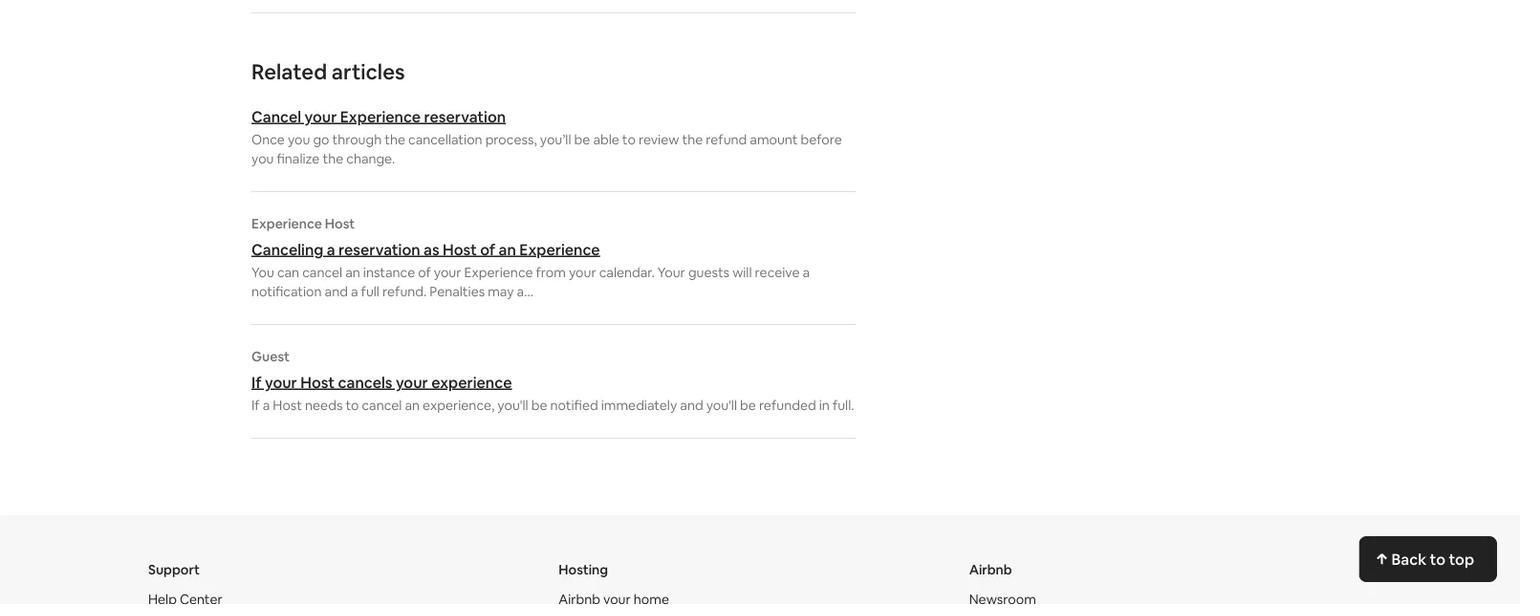 Task type: locate. For each thing, give the bounding box(es) containing it.
an up the may
[[499, 239, 516, 259]]

the down go
[[323, 150, 343, 167]]

to inside cancel your experience reservation once you go through the cancellation process, you'll be able to review the refund amount before you finalize the change.
[[622, 131, 636, 148]]

cancel for reservation
[[302, 264, 342, 281]]

an inside guest if your host cancels your experience if a host needs to cancel an experience, you'll be notified immediately and you'll be refunded in full.
[[405, 397, 420, 414]]

finalize
[[277, 150, 320, 167]]

2 horizontal spatial the
[[682, 131, 703, 148]]

your down guest
[[265, 372, 297, 392]]

1 vertical spatial an
[[345, 264, 360, 281]]

cancel inside experience host canceling a reservation as host of an experience you can cancel an instance of your experience from your calendar. your guests will receive a notification and a full refund. penalties may a…
[[302, 264, 342, 281]]

refund.
[[382, 283, 427, 300]]

your right from on the top left of the page
[[569, 264, 596, 281]]

0 vertical spatial cancel
[[302, 264, 342, 281]]

2 vertical spatial an
[[405, 397, 420, 414]]

be down if your host cancels your experience link
[[531, 397, 547, 414]]

reservation up cancellation
[[424, 107, 506, 126]]

host up needs
[[300, 372, 335, 392]]

1 vertical spatial if
[[251, 397, 260, 414]]

2 horizontal spatial an
[[499, 239, 516, 259]]

a inside guest if your host cancels your experience if a host needs to cancel an experience, you'll be notified immediately and you'll be refunded in full.
[[263, 397, 270, 414]]

cancel
[[302, 264, 342, 281], [362, 397, 402, 414]]

of up the may
[[480, 239, 495, 259]]

1 vertical spatial cancel
[[362, 397, 402, 414]]

your inside cancel your experience reservation once you go through the cancellation process, you'll be able to review the refund amount before you finalize the change.
[[304, 107, 337, 126]]

2 you'll from the left
[[706, 397, 737, 414]]

penalties
[[430, 283, 485, 300]]

calendar.
[[599, 264, 655, 281]]

canceling
[[251, 239, 323, 259]]

if
[[251, 372, 262, 392], [251, 397, 260, 414]]

as
[[424, 239, 439, 259]]

0 horizontal spatial of
[[418, 264, 431, 281]]

an
[[499, 239, 516, 259], [345, 264, 360, 281], [405, 397, 420, 414]]

1 horizontal spatial an
[[405, 397, 420, 414]]

related
[[251, 58, 327, 85]]

support
[[148, 561, 200, 578]]

an left experience,
[[405, 397, 420, 414]]

host left needs
[[273, 397, 302, 414]]

notification
[[251, 283, 322, 300]]

your up go
[[304, 107, 337, 126]]

cancel right can
[[302, 264, 342, 281]]

go
[[313, 131, 329, 148]]

you
[[288, 131, 310, 148], [251, 150, 274, 167]]

0 vertical spatial you
[[288, 131, 310, 148]]

and right immediately in the left bottom of the page
[[680, 397, 703, 414]]

cancel down cancels
[[362, 397, 402, 414]]

may
[[488, 283, 514, 300]]

0 vertical spatial to
[[622, 131, 636, 148]]

you
[[251, 264, 274, 281]]

the right review
[[682, 131, 703, 148]]

1 horizontal spatial of
[[480, 239, 495, 259]]

to inside button
[[1430, 549, 1446, 569]]

your up penalties
[[434, 264, 461, 281]]

can
[[277, 264, 299, 281]]

to right able
[[622, 131, 636, 148]]

0 horizontal spatial and
[[325, 283, 348, 300]]

0 horizontal spatial be
[[531, 397, 547, 414]]

hosting
[[559, 561, 608, 578]]

you'll left refunded
[[706, 397, 737, 414]]

canceling a reservation as host of an experience link
[[251, 239, 856, 259]]

1 vertical spatial to
[[346, 397, 359, 414]]

0 horizontal spatial reservation
[[338, 239, 420, 259]]

experience inside cancel your experience reservation once you go through the cancellation process, you'll be able to review the refund amount before you finalize the change.
[[340, 107, 421, 126]]

0 vertical spatial reservation
[[424, 107, 506, 126]]

in
[[819, 397, 830, 414]]

be
[[574, 131, 590, 148], [531, 397, 547, 414], [740, 397, 756, 414]]

guest if your host cancels your experience if a host needs to cancel an experience, you'll be notified immediately and you'll be refunded in full.
[[251, 348, 854, 414]]

2 horizontal spatial be
[[740, 397, 756, 414]]

the
[[385, 131, 405, 148], [682, 131, 703, 148], [323, 150, 343, 167]]

experience up through
[[340, 107, 421, 126]]

0 vertical spatial if
[[251, 372, 262, 392]]

a down guest
[[263, 397, 270, 414]]

you'll
[[497, 397, 528, 414], [706, 397, 737, 414]]

2 vertical spatial to
[[1430, 549, 1446, 569]]

your
[[304, 107, 337, 126], [434, 264, 461, 281], [569, 264, 596, 281], [265, 372, 297, 392], [396, 372, 428, 392]]

1 horizontal spatial cancel
[[362, 397, 402, 414]]

0 horizontal spatial cancel
[[302, 264, 342, 281]]

the up the change.
[[385, 131, 405, 148]]

be left able
[[574, 131, 590, 148]]

1 horizontal spatial you'll
[[706, 397, 737, 414]]

to left top
[[1430, 549, 1446, 569]]

cancel your experience reservation once you go through the cancellation process, you'll be able to review the refund amount before you finalize the change.
[[251, 107, 842, 167]]

1 horizontal spatial and
[[680, 397, 703, 414]]

of
[[480, 239, 495, 259], [418, 264, 431, 281]]

to down cancels
[[346, 397, 359, 414]]

and
[[325, 283, 348, 300], [680, 397, 703, 414]]

cancel inside guest if your host cancels your experience if a host needs to cancel an experience, you'll be notified immediately and you'll be refunded in full.
[[362, 397, 402, 414]]

0 horizontal spatial you'll
[[497, 397, 528, 414]]

1 vertical spatial reservation
[[338, 239, 420, 259]]

experience up from on the top left of the page
[[519, 239, 600, 259]]

to
[[622, 131, 636, 148], [346, 397, 359, 414], [1430, 549, 1446, 569]]

of down as
[[418, 264, 431, 281]]

0 horizontal spatial to
[[346, 397, 359, 414]]

to inside guest if your host cancels your experience if a host needs to cancel an experience, you'll be notified immediately and you'll be refunded in full.
[[346, 397, 359, 414]]

reservation up instance
[[338, 239, 420, 259]]

1 vertical spatial and
[[680, 397, 703, 414]]

and left full
[[325, 283, 348, 300]]

1 horizontal spatial to
[[622, 131, 636, 148]]

1 horizontal spatial reservation
[[424, 107, 506, 126]]

you down once
[[251, 150, 274, 167]]

your right cancels
[[396, 372, 428, 392]]

a…
[[517, 283, 533, 300]]

a
[[327, 239, 335, 259], [803, 264, 810, 281], [351, 283, 358, 300], [263, 397, 270, 414]]

1 horizontal spatial be
[[574, 131, 590, 148]]

1 vertical spatial you
[[251, 150, 274, 167]]

2 horizontal spatial to
[[1430, 549, 1446, 569]]

be left refunded
[[740, 397, 756, 414]]

needs
[[305, 397, 343, 414]]

0 horizontal spatial an
[[345, 264, 360, 281]]

able
[[593, 131, 619, 148]]

reservation
[[424, 107, 506, 126], [338, 239, 420, 259]]

host down the change.
[[325, 215, 355, 232]]

0 vertical spatial and
[[325, 283, 348, 300]]

a left full
[[351, 283, 358, 300]]

back to top
[[1391, 549, 1474, 569]]

host
[[325, 215, 355, 232], [443, 239, 477, 259], [300, 372, 335, 392], [273, 397, 302, 414]]

you'll down if your host cancels your experience link
[[497, 397, 528, 414]]

cancel your experience reservation link
[[251, 107, 856, 126]]

related articles
[[251, 58, 405, 85]]

an left instance
[[345, 264, 360, 281]]

you up finalize
[[288, 131, 310, 148]]

articles
[[332, 58, 405, 85]]

once
[[251, 131, 285, 148]]

experience
[[340, 107, 421, 126], [251, 215, 322, 232], [519, 239, 600, 259], [464, 264, 533, 281]]



Task type: vqa. For each thing, say whether or not it's contained in the screenshot.
Entire Home
no



Task type: describe. For each thing, give the bounding box(es) containing it.
host right as
[[443, 239, 477, 259]]

an for as
[[345, 264, 360, 281]]

cancels
[[338, 372, 392, 392]]

airbnb
[[969, 561, 1012, 578]]

0 horizontal spatial the
[[323, 150, 343, 167]]

experience up canceling
[[251, 215, 322, 232]]

0 horizontal spatial you
[[251, 150, 274, 167]]

experience up the may
[[464, 264, 533, 281]]

refund
[[706, 131, 747, 148]]

through
[[332, 131, 382, 148]]

experience host canceling a reservation as host of an experience you can cancel an instance of your experience from your calendar. your guests will receive a notification and a full refund. penalties may a…
[[251, 215, 810, 300]]

a right canceling
[[327, 239, 335, 259]]

guest
[[251, 348, 290, 365]]

guests
[[688, 264, 730, 281]]

immediately
[[601, 397, 677, 414]]

back
[[1391, 549, 1427, 569]]

1 if from the top
[[251, 372, 262, 392]]

receive
[[755, 264, 800, 281]]

a right receive
[[803, 264, 810, 281]]

full
[[361, 283, 379, 300]]

refunded
[[759, 397, 816, 414]]

an for your
[[405, 397, 420, 414]]

and inside experience host canceling a reservation as host of an experience you can cancel an instance of your experience from your calendar. your guests will receive a notification and a full refund. penalties may a…
[[325, 283, 348, 300]]

if your host cancels your experience element
[[251, 348, 856, 415]]

experience,
[[423, 397, 495, 414]]

cancel
[[251, 107, 301, 126]]

full.
[[833, 397, 854, 414]]

reservation inside cancel your experience reservation once you go through the cancellation process, you'll be able to review the refund amount before you finalize the change.
[[424, 107, 506, 126]]

1 horizontal spatial the
[[385, 131, 405, 148]]

instance
[[363, 264, 415, 281]]

1 horizontal spatial you
[[288, 131, 310, 148]]

review
[[639, 131, 679, 148]]

1 you'll from the left
[[497, 397, 528, 414]]

notified
[[550, 397, 598, 414]]

cancel for cancels
[[362, 397, 402, 414]]

top
[[1449, 549, 1474, 569]]

if your host cancels your experience link
[[251, 372, 856, 392]]

amount
[[750, 131, 798, 148]]

before
[[801, 131, 842, 148]]

be inside cancel your experience reservation once you go through the cancellation process, you'll be able to review the refund amount before you finalize the change.
[[574, 131, 590, 148]]

will
[[732, 264, 752, 281]]

process,
[[485, 131, 537, 148]]

change.
[[346, 150, 395, 167]]

your
[[658, 264, 685, 281]]

and inside guest if your host cancels your experience if a host needs to cancel an experience, you'll be notified immediately and you'll be refunded in full.
[[680, 397, 703, 414]]

from
[[536, 264, 566, 281]]

0 vertical spatial of
[[480, 239, 495, 259]]

reservation inside experience host canceling a reservation as host of an experience you can cancel an instance of your experience from your calendar. your guests will receive a notification and a full refund. penalties may a…
[[338, 239, 420, 259]]

cancellation
[[408, 131, 482, 148]]

1 vertical spatial of
[[418, 264, 431, 281]]

0 vertical spatial an
[[499, 239, 516, 259]]

back to top button
[[1359, 536, 1497, 582]]

experience
[[431, 372, 512, 392]]

2 if from the top
[[251, 397, 260, 414]]

canceling a reservation as host of an experience element
[[251, 215, 856, 301]]

you'll
[[540, 131, 571, 148]]



